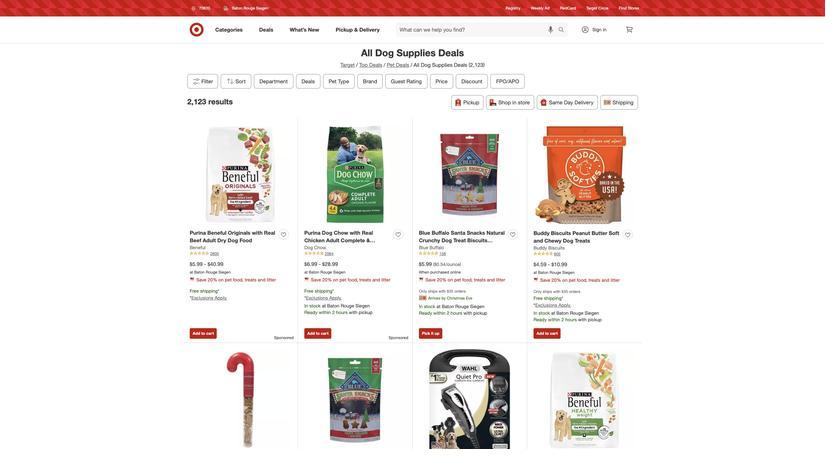 Task type: describe. For each thing, give the bounding box(es) containing it.
2 / from the left
[[384, 62, 386, 68]]

guest rating
[[391, 78, 422, 85]]

siegen inside in stock at  baton rouge siegen ready within 2 hours with pickup
[[470, 304, 485, 310]]

dog chow
[[305, 245, 326, 250]]

discount
[[462, 78, 483, 85]]

purina beneful originals with real beef adult dry dog food link
[[190, 229, 276, 244]]

0 horizontal spatial beneful
[[190, 245, 206, 250]]

siegen inside free shipping * * exclusions apply. in stock at  baton rouge siegen ready within 2 hours with pickup
[[356, 303, 370, 309]]

- for buddy biscuits peanut butter soft and chewy dog treats
[[548, 261, 550, 268]]

exclusions apply. button for $4.59 - $10.99
[[536, 302, 571, 309]]

same day delivery
[[549, 99, 594, 106]]

add to cart button for $6.99
[[305, 329, 332, 339]]

sign in link
[[576, 22, 617, 37]]

dog down "complete"
[[340, 245, 350, 251]]

treats inside blue buffalo santa snacks natural crunchy dog treat biscuits oatmeal & cinnamon treats - 11oz - christmas
[[474, 245, 489, 251]]

$5.99 - $40.99 at baton rouge siegen
[[190, 261, 231, 275]]

0 vertical spatial &
[[355, 26, 358, 33]]

store
[[518, 99, 530, 106]]

what's new link
[[284, 22, 328, 37]]

chicken
[[305, 237, 325, 244]]

buffalo for blue buffalo
[[430, 245, 444, 250]]

sponsored for purina beneful originals with real beef adult dry dog food
[[274, 335, 294, 340]]

target circle
[[587, 6, 609, 11]]

)
[[460, 262, 462, 267]]

find stores
[[620, 6, 640, 11]]

food, for $0.54
[[463, 277, 473, 283]]

pickup inside only ships with $35 orders free shipping * * exclusions apply. in stock at  baton rouge siegen ready within 2 hours with pickup
[[588, 317, 602, 323]]

to for $4.59
[[546, 331, 549, 336]]

target circle link
[[587, 5, 609, 11]]

buddy biscuits peanut butter soft and chewy dog treats link
[[534, 230, 620, 245]]

1 vertical spatial christmas
[[447, 296, 465, 301]]

up
[[435, 331, 440, 336]]

2064
[[325, 251, 334, 256]]

pet deals link
[[387, 62, 410, 68]]

purina beneful originals with real beef adult dry dog food
[[190, 230, 275, 244]]

in for shop
[[513, 99, 517, 106]]

rouge inside '$4.59 - $10.99 at baton rouge siegen'
[[550, 270, 562, 275]]

1 vertical spatial all
[[414, 62, 420, 68]]

within inside in stock at  baton rouge siegen ready within 2 hours with pickup
[[434, 311, 446, 316]]

filter button
[[187, 74, 218, 89]]

rouge inside free shipping * * exclusions apply. in stock at  baton rouge siegen ready within 2 hours with pickup
[[341, 303, 354, 309]]

save for $28.99
[[311, 277, 321, 283]]

litter for buddy biscuits peanut butter soft and chewy dog treats
[[611, 278, 620, 283]]

dry inside purina beneful originals with real beef adult dry dog food
[[217, 237, 226, 244]]

treats for $40.99
[[245, 277, 257, 283]]

exclusions inside only ships with $35 orders free shipping * * exclusions apply. in stock at  baton rouge siegen ready within 2 hours with pickup
[[536, 303, 558, 308]]

buddy for buddy biscuits
[[534, 245, 547, 251]]

fpo/apo button
[[491, 74, 525, 89]]

purina dog chow with real chicken adult complete & balanced dry dog food link
[[305, 229, 391, 251]]

baton rouge siegen button
[[220, 2, 273, 14]]

balanced
[[305, 245, 328, 251]]

chewy
[[545, 238, 562, 244]]

blue buffalo santa snacks natural crunchy dog treat biscuits oatmeal & cinnamon treats - 11oz - christmas link
[[419, 229, 505, 259]]

pet for $40.99
[[225, 277, 232, 283]]

on for $28.99
[[333, 277, 339, 283]]

baton inside in stock at  baton rouge siegen ready within 2 hours with pickup
[[442, 304, 454, 310]]

filter
[[202, 78, 213, 85]]

hours inside free shipping * * exclusions apply. in stock at  baton rouge siegen ready within 2 hours with pickup
[[336, 310, 348, 315]]

hours inside only ships with $35 orders free shipping * * exclusions apply. in stock at  baton rouge siegen ready within 2 hours with pickup
[[566, 317, 577, 323]]

pick
[[422, 331, 430, 336]]

2600
[[210, 251, 219, 256]]

$10.99
[[552, 261, 568, 268]]

deals up guest rating
[[396, 62, 410, 68]]

2064 link
[[305, 251, 406, 257]]

stock inside in stock at  baton rouge siegen ready within 2 hours with pickup
[[424, 304, 436, 310]]

deals right 'top'
[[369, 62, 383, 68]]

158 link
[[419, 251, 521, 257]]

$4.59
[[534, 261, 547, 268]]

food, for $28.99
[[348, 277, 358, 283]]

hours inside in stock at  baton rouge siegen ready within 2 hours with pickup
[[451, 311, 463, 316]]

biscuits for buddy biscuits
[[549, 245, 565, 251]]

siegen inside only ships with $35 orders free shipping * * exclusions apply. in stock at  baton rouge siegen ready within 2 hours with pickup
[[585, 311, 600, 316]]

to for $6.99
[[316, 331, 320, 336]]

what's
[[290, 26, 307, 33]]

pickup inside free shipping * * exclusions apply. in stock at  baton rouge siegen ready within 2 hours with pickup
[[359, 310, 373, 315]]

soft
[[609, 230, 620, 237]]

blue buffalo santa snacks natural crunchy dog treat biscuits oatmeal & cinnamon treats - 11oz - christmas
[[419, 230, 505, 259]]

orders for only ships with $35 orders free shipping * * exclusions apply. in stock at  baton rouge siegen ready within 2 hours with pickup
[[569, 290, 581, 294]]

deals link
[[254, 22, 282, 37]]

deals button
[[296, 74, 321, 89]]

shop in store
[[499, 99, 530, 106]]

save 20% on pet food, treats and litter for $10.99
[[541, 278, 620, 283]]

save for $40.99
[[196, 277, 207, 283]]

& inside blue buffalo santa snacks natural crunchy dog treat biscuits oatmeal & cinnamon treats - 11oz - christmas
[[442, 245, 446, 251]]

shipping button
[[601, 95, 638, 110]]

add for $4.59
[[537, 331, 544, 336]]

treats for $28.99
[[360, 277, 371, 283]]

treats for $10.99
[[589, 278, 601, 283]]

purchased
[[431, 270, 449, 275]]

70820
[[199, 6, 210, 11]]

blue for blue buffalo santa snacks natural crunchy dog treat biscuits oatmeal & cinnamon treats - 11oz - christmas
[[419, 230, 431, 236]]

by
[[442, 296, 446, 301]]

158
[[440, 251, 446, 256]]

all dog supplies deals target / top deals / pet deals / all dog supplies deals (2,123)
[[341, 47, 485, 68]]

pet inside button
[[329, 78, 337, 85]]

20% for $10.99
[[552, 278, 561, 283]]

oatmeal
[[419, 245, 440, 251]]

deals up price button
[[439, 47, 464, 59]]

real for purina dog chow with real chicken adult complete & balanced dry dog food
[[362, 230, 373, 236]]

cart for $40.99
[[206, 331, 214, 336]]

and for buddy biscuits peanut butter soft and chewy dog treats
[[602, 278, 610, 283]]

free for $6.99
[[305, 289, 314, 294]]

adult for beneful
[[203, 237, 216, 244]]

sort button
[[221, 74, 251, 89]]

litter for purina beneful originals with real beef adult dry dog food
[[267, 277, 276, 283]]

20% for $40.99
[[208, 277, 217, 283]]

registry
[[506, 6, 521, 11]]

rating
[[407, 78, 422, 85]]

2,123 results
[[187, 97, 233, 106]]

target link
[[341, 62, 355, 68]]

treat
[[454, 237, 466, 244]]

0 horizontal spatial all
[[361, 47, 373, 59]]

pickup button
[[452, 95, 484, 110]]

chow inside purina dog chow with real chicken adult complete & balanced dry dog food
[[334, 230, 348, 236]]

& inside purina dog chow with real chicken adult complete & balanced dry dog food
[[367, 237, 370, 244]]

pickup for pickup & delivery
[[336, 26, 353, 33]]

dog up pet deals 'link'
[[375, 47, 394, 59]]

exclusions apply. button for $6.99 - $28.99
[[306, 295, 342, 302]]

buddy for buddy biscuits peanut butter soft and chewy dog treats
[[534, 230, 550, 237]]

brand button
[[357, 74, 383, 89]]

stock inside only ships with $35 orders free shipping * * exclusions apply. in stock at  baton rouge siegen ready within 2 hours with pickup
[[539, 311, 550, 316]]

within inside free shipping * * exclusions apply. in stock at  baton rouge siegen ready within 2 hours with pickup
[[319, 310, 331, 315]]

rouge inside only ships with $35 orders free shipping * * exclusions apply. in stock at  baton rouge siegen ready within 2 hours with pickup
[[570, 311, 584, 316]]

save 20% on pet food, treats and litter for $28.99
[[311, 277, 391, 283]]

results
[[208, 97, 233, 106]]

add to cart button for $4.59
[[534, 329, 561, 339]]

at inside $5.99 - $40.99 at baton rouge siegen
[[190, 270, 193, 275]]

fpo/apo
[[496, 78, 519, 85]]

on for $0.54
[[448, 277, 453, 283]]

pet for $28.99
[[340, 277, 347, 283]]

circle
[[599, 6, 609, 11]]

save 20% on pet food, treats and litter for $0.54
[[426, 277, 505, 283]]

at inside "$6.99 - $28.99 at baton rouge siegen"
[[305, 270, 308, 275]]

beneful inside purina beneful originals with real beef adult dry dog food
[[208, 230, 227, 236]]

pick it up button
[[419, 329, 443, 339]]

originals
[[228, 230, 251, 236]]

free shipping * * exclusions apply. in stock at  baton rouge siegen ready within 2 hours with pickup
[[305, 289, 373, 315]]

11oz
[[419, 252, 431, 259]]

0 vertical spatial supplies
[[397, 47, 436, 59]]

guest
[[391, 78, 405, 85]]

pet for $0.54
[[455, 277, 461, 283]]

seasonal shipping icon image
[[419, 295, 427, 302]]

purina for beef
[[190, 230, 206, 236]]

805
[[554, 252, 561, 257]]

ready inside free shipping * * exclusions apply. in stock at  baton rouge siegen ready within 2 hours with pickup
[[305, 310, 318, 315]]

$6.99
[[305, 261, 317, 268]]

free inside only ships with $35 orders free shipping * * exclusions apply. in stock at  baton rouge siegen ready within 2 hours with pickup
[[534, 296, 543, 301]]

dog inside blue buffalo santa snacks natural crunchy dog treat biscuits oatmeal & cinnamon treats - 11oz - christmas
[[442, 237, 452, 244]]

type
[[338, 78, 349, 85]]

weekly
[[531, 6, 544, 11]]

pet inside all dog supplies deals target / top deals / pet deals / all dog supplies deals (2,123)
[[387, 62, 395, 68]]

snacks
[[467, 230, 485, 236]]

weekly ad
[[531, 6, 550, 11]]

pickup & delivery
[[336, 26, 380, 33]]

2,123
[[187, 97, 206, 106]]

in inside only ships with $35 orders free shipping * * exclusions apply. in stock at  baton rouge siegen ready within 2 hours with pickup
[[534, 311, 538, 316]]

biscuits inside blue buffalo santa snacks natural crunchy dog treat biscuits oatmeal & cinnamon treats - 11oz - christmas
[[468, 237, 488, 244]]

$35 for only ships with $35 orders
[[447, 289, 454, 294]]

deals inside deals link
[[259, 26, 273, 33]]

dry inside purina dog chow with real chicken adult complete & balanced dry dog food
[[330, 245, 339, 251]]

top deals link
[[359, 62, 383, 68]]

shipping for $28.99
[[315, 289, 333, 294]]

on for $40.99
[[219, 277, 224, 283]]

food inside purina dog chow with real chicken adult complete & balanced dry dog food
[[352, 245, 364, 251]]

peanut
[[573, 230, 591, 237]]

to for $5.99
[[201, 331, 205, 336]]

ready inside only ships with $35 orders free shipping * * exclusions apply. in stock at  baton rouge siegen ready within 2 hours with pickup
[[534, 317, 547, 323]]

department
[[260, 78, 288, 85]]

$6.99 - $28.99 at baton rouge siegen
[[305, 261, 346, 275]]

dog down chicken at bottom
[[305, 245, 313, 250]]

rouge inside in stock at  baton rouge siegen ready within 2 hours with pickup
[[456, 304, 469, 310]]

rouge inside $5.99 - $40.99 at baton rouge siegen
[[206, 270, 218, 275]]

only ships with $35 orders
[[419, 289, 466, 294]]

dog up rating
[[421, 62, 431, 68]]

apply. for $28.99
[[330, 295, 342, 301]]



Task type: locate. For each thing, give the bounding box(es) containing it.
20% down "purchased"
[[437, 277, 447, 283]]

1 to from the left
[[201, 331, 205, 336]]

purina dog chow with real chicken adult complete & balanced dry dog food image
[[305, 124, 406, 226], [305, 124, 406, 226]]

delivery for pickup & delivery
[[360, 26, 380, 33]]

what's new
[[290, 26, 319, 33]]

1 buddy from the top
[[534, 230, 550, 237]]

1 horizontal spatial exclusions apply. button
[[306, 295, 342, 302]]

20% down "$6.99 - $28.99 at baton rouge siegen"
[[323, 277, 332, 283]]

adult up beneful link
[[203, 237, 216, 244]]

candy cane with apple and cinnamon flavored gingerbread men dog treats - 4.4oz - wondershop™ image
[[190, 350, 291, 450], [190, 350, 291, 450]]

0 horizontal spatial apply.
[[215, 295, 227, 301]]

0 horizontal spatial cart
[[206, 331, 214, 336]]

1 add to cart button from the left
[[190, 329, 217, 339]]

save down when
[[426, 277, 436, 283]]

-
[[491, 245, 493, 251], [432, 252, 435, 259], [204, 261, 206, 268], [319, 261, 321, 268], [548, 261, 550, 268]]

shipping inside only ships with $35 orders free shipping * * exclusions apply. in stock at  baton rouge siegen ready within 2 hours with pickup
[[544, 296, 562, 301]]

buddy inside buddy biscuits peanut butter soft and chewy dog treats
[[534, 230, 550, 237]]

- down the blue buffalo link
[[432, 252, 435, 259]]

2 horizontal spatial &
[[442, 245, 446, 251]]

0 horizontal spatial delivery
[[360, 26, 380, 33]]

pickup right new
[[336, 26, 353, 33]]

pet up guest
[[387, 62, 395, 68]]

1 horizontal spatial &
[[367, 237, 370, 244]]

delivery inside button
[[575, 99, 594, 106]]

2 horizontal spatial 2
[[562, 317, 564, 323]]

add to cart for $6.99
[[308, 331, 329, 336]]

pickup
[[336, 26, 353, 33], [464, 99, 480, 106]]

1 horizontal spatial purina
[[305, 230, 321, 236]]

purina inside purina dog chow with real chicken adult complete & balanced dry dog food
[[305, 230, 321, 236]]

shipping
[[613, 99, 634, 106]]

sign in
[[593, 27, 607, 32]]

buddy down chewy
[[534, 245, 547, 251]]

sign
[[593, 27, 602, 32]]

hours
[[336, 310, 348, 315], [451, 311, 463, 316], [566, 317, 577, 323]]

at inside only ships with $35 orders free shipping * * exclusions apply. in stock at  baton rouge siegen ready within 2 hours with pickup
[[552, 311, 556, 316]]

1 vertical spatial delivery
[[575, 99, 594, 106]]

1 vertical spatial &
[[367, 237, 370, 244]]

- left $40.99
[[204, 261, 206, 268]]

2 horizontal spatial to
[[546, 331, 549, 336]]

0 horizontal spatial &
[[355, 26, 358, 33]]

in left store
[[513, 99, 517, 106]]

0 vertical spatial delivery
[[360, 26, 380, 33]]

real inside purina beneful originals with real beef adult dry dog food
[[264, 230, 275, 236]]

and for purina beneful originals with real beef adult dry dog food
[[258, 277, 266, 283]]

target left circle at the right of the page
[[587, 6, 598, 11]]

free inside free shipping * * exclusions apply.
[[190, 289, 199, 294]]

dog
[[375, 47, 394, 59], [421, 62, 431, 68], [322, 230, 333, 236], [228, 237, 238, 244], [442, 237, 452, 244], [563, 238, 574, 244], [305, 245, 313, 250], [340, 245, 350, 251]]

orders down '$4.59 - $10.99 at baton rouge siegen'
[[569, 290, 581, 294]]

$5.99 for (
[[419, 261, 432, 268]]

guest rating button
[[386, 74, 428, 89]]

blue inside the blue buffalo link
[[419, 245, 429, 250]]

save 20% on pet food, treats and litter
[[196, 277, 276, 283], [311, 277, 391, 283], [426, 277, 505, 283], [541, 278, 620, 283]]

1 horizontal spatial add to cart
[[308, 331, 329, 336]]

- for purina dog chow with real chicken adult complete & balanced dry dog food
[[319, 261, 321, 268]]

baton inside $5.99 - $40.99 at baton rouge siegen
[[194, 270, 205, 275]]

litter for blue buffalo santa snacks natural crunchy dog treat biscuits oatmeal & cinnamon treats - 11oz - christmas
[[496, 277, 505, 283]]

adult up "2064"
[[326, 237, 340, 244]]

1 vertical spatial dry
[[330, 245, 339, 251]]

pet down '$4.59 - $10.99 at baton rouge siegen'
[[569, 278, 576, 283]]

save down '$4.59 - $10.99 at baton rouge siegen'
[[541, 278, 551, 283]]

3 add to cart button from the left
[[534, 329, 561, 339]]

on for $10.99
[[563, 278, 568, 283]]

0 horizontal spatial sponsored
[[274, 335, 294, 340]]

1 horizontal spatial ships
[[543, 290, 553, 294]]

2 purina from the left
[[305, 230, 321, 236]]

biscuits
[[551, 230, 572, 237], [468, 237, 488, 244], [549, 245, 565, 251]]

0 horizontal spatial treats
[[474, 245, 489, 251]]

purina for chicken
[[305, 230, 321, 236]]

1 horizontal spatial ready
[[419, 311, 432, 316]]

baton inside only ships with $35 orders free shipping * * exclusions apply. in stock at  baton rouge siegen ready within 2 hours with pickup
[[557, 311, 569, 316]]

1 vertical spatial biscuits
[[468, 237, 488, 244]]

siegen inside "$6.99 - $28.99 at baton rouge siegen"
[[333, 270, 346, 275]]

dry up $28.99
[[330, 245, 339, 251]]

apply. inside free shipping * * exclusions apply. in stock at  baton rouge siegen ready within 2 hours with pickup
[[330, 295, 342, 301]]

pet down online
[[455, 277, 461, 283]]

at inside free shipping * * exclusions apply. in stock at  baton rouge siegen ready within 2 hours with pickup
[[322, 303, 326, 309]]

in stock at  baton rouge siegen ready within 2 hours with pickup
[[419, 304, 488, 316]]

biscuits for buddy biscuits peanut butter soft and chewy dog treats
[[551, 230, 572, 237]]

on down $5.99 - $40.99 at baton rouge siegen
[[219, 277, 224, 283]]

supplies up pet deals 'link'
[[397, 47, 436, 59]]

shipping down $5.99 - $40.99 at baton rouge siegen
[[200, 289, 218, 294]]

70820 button
[[187, 2, 217, 14]]

pet down $5.99 - $40.99 at baton rouge siegen
[[225, 277, 232, 283]]

shop in store button
[[487, 95, 535, 110]]

dry up 2600
[[217, 237, 226, 244]]

treats
[[575, 238, 591, 244], [474, 245, 489, 251]]

siegen inside '$4.59 - $10.99 at baton rouge siegen'
[[563, 270, 575, 275]]

1 horizontal spatial free
[[305, 289, 314, 294]]

food, down 2600 link
[[233, 277, 244, 283]]

pick it up
[[422, 331, 440, 336]]

beneful
[[208, 230, 227, 236], [190, 245, 206, 250]]

- down natural
[[491, 245, 493, 251]]

buffalo
[[432, 230, 450, 236], [430, 245, 444, 250]]

find stores link
[[620, 5, 640, 11]]

1 vertical spatial pet
[[329, 78, 337, 85]]

1 horizontal spatial exclusions
[[306, 295, 328, 301]]

buddy up chewy
[[534, 230, 550, 237]]

add to cart button for $5.99
[[190, 329, 217, 339]]

deals left 'pet type'
[[302, 78, 315, 85]]

pickup down discount
[[464, 99, 480, 106]]

cart for $10.99
[[550, 331, 558, 336]]

blue buffalo santa snacks natural crunchy dog treat biscuits oatmeal & cinnamon treats - 11oz - christmas image
[[419, 124, 521, 226], [419, 124, 521, 226]]

exclusions for $5.99
[[191, 295, 214, 301]]

1 horizontal spatial hours
[[451, 311, 463, 316]]

baton inside "$6.99 - $28.99 at baton rouge siegen"
[[309, 270, 320, 275]]

food down originals
[[240, 237, 252, 244]]

2 add to cart from the left
[[308, 331, 329, 336]]

- inside $5.99 - $40.99 at baton rouge siegen
[[204, 261, 206, 268]]

in for sign
[[603, 27, 607, 32]]

/ left pet deals 'link'
[[384, 62, 386, 68]]

rouge inside "$6.99 - $28.99 at baton rouge siegen"
[[321, 270, 332, 275]]

*
[[218, 289, 220, 294], [333, 289, 334, 294], [190, 295, 191, 301], [305, 295, 306, 301], [562, 296, 564, 301], [534, 303, 536, 308]]

0 horizontal spatial purina
[[190, 230, 206, 236]]

only
[[419, 289, 427, 294], [534, 290, 542, 294]]

&
[[355, 26, 358, 33], [367, 237, 370, 244], [442, 245, 446, 251]]

$35 inside only ships with $35 orders free shipping * * exclusions apply. in stock at  baton rouge siegen ready within 2 hours with pickup
[[562, 290, 568, 294]]

1 vertical spatial buffalo
[[430, 245, 444, 250]]

2 inside in stock at  baton rouge siegen ready within 2 hours with pickup
[[447, 311, 450, 316]]

1 horizontal spatial 2
[[447, 311, 450, 316]]

purina up beef
[[190, 230, 206, 236]]

1 horizontal spatial adult
[[326, 237, 340, 244]]

1 horizontal spatial in
[[603, 27, 607, 32]]

0 vertical spatial pickup
[[336, 26, 353, 33]]

orders up arrives by christmas eve
[[455, 289, 466, 294]]

2 horizontal spatial shipping
[[544, 296, 562, 301]]

1 add to cart from the left
[[193, 331, 214, 336]]

treats down snacks
[[474, 245, 489, 251]]

2 inside only ships with $35 orders free shipping * * exclusions apply. in stock at  baton rouge siegen ready within 2 hours with pickup
[[562, 317, 564, 323]]

- right $4.59
[[548, 261, 550, 268]]

free inside free shipping * * exclusions apply. in stock at  baton rouge siegen ready within 2 hours with pickup
[[305, 289, 314, 294]]

0 horizontal spatial pickup
[[336, 26, 353, 33]]

buffalo for blue buffalo santa snacks natural crunchy dog treat biscuits oatmeal & cinnamon treats - 11oz - christmas
[[432, 230, 450, 236]]

target inside 'link'
[[587, 6, 598, 11]]

in inside free shipping * * exclusions apply. in stock at  baton rouge siegen ready within 2 hours with pickup
[[305, 303, 308, 309]]

and inside buddy biscuits peanut butter soft and chewy dog treats
[[534, 238, 543, 244]]

1 add from the left
[[193, 331, 200, 336]]

2 horizontal spatial pickup
[[588, 317, 602, 323]]

1 vertical spatial supplies
[[432, 62, 453, 68]]

pet
[[225, 277, 232, 283], [340, 277, 347, 283], [455, 277, 461, 283], [569, 278, 576, 283]]

- for purina beneful originals with real beef adult dry dog food
[[204, 261, 206, 268]]

biscuits up 805 at the bottom right of the page
[[549, 245, 565, 251]]

food down "complete"
[[352, 245, 364, 251]]

blue up crunchy
[[419, 230, 431, 236]]

save down "$6.99 - $28.99 at baton rouge siegen"
[[311, 277, 321, 283]]

pet left the type
[[329, 78, 337, 85]]

0 horizontal spatial ready
[[305, 310, 318, 315]]

treats down peanut
[[575, 238, 591, 244]]

biscuits up chewy
[[551, 230, 572, 237]]

2 horizontal spatial exclusions
[[536, 303, 558, 308]]

$40.99
[[208, 261, 224, 268]]

with inside purina beneful originals with real beef adult dry dog food
[[252, 230, 263, 236]]

1 horizontal spatial cart
[[321, 331, 329, 336]]

treats down 2600 link
[[245, 277, 257, 283]]

0 horizontal spatial in
[[513, 99, 517, 106]]

0 horizontal spatial only
[[419, 289, 427, 294]]

$5.99 up when
[[419, 261, 432, 268]]

1 adult from the left
[[203, 237, 216, 244]]

on down '$4.59 - $10.99 at baton rouge siegen'
[[563, 278, 568, 283]]

1 cart from the left
[[206, 331, 214, 336]]

food inside purina beneful originals with real beef adult dry dog food
[[240, 237, 252, 244]]

on down online
[[448, 277, 453, 283]]

only ships with $35 orders free shipping * * exclusions apply. in stock at  baton rouge siegen ready within 2 hours with pickup
[[534, 290, 602, 323]]

treats down 2064 link
[[360, 277, 371, 283]]

1 horizontal spatial within
[[434, 311, 446, 316]]

eve
[[466, 296, 473, 301]]

save 20% on pet food, treats and litter down $40.99
[[196, 277, 276, 283]]

only down $4.59
[[534, 290, 542, 294]]

buddy biscuits peanut butter soft and chewy dog treats
[[534, 230, 620, 244]]

purina beneful healthy weight with real chicken dry dog food image
[[534, 350, 636, 450], [534, 350, 636, 450]]

at inside '$4.59 - $10.99 at baton rouge siegen'
[[534, 270, 537, 275]]

pickup inside pickup & delivery link
[[336, 26, 353, 33]]

0 vertical spatial treats
[[575, 238, 591, 244]]

1 horizontal spatial sponsored
[[389, 335, 409, 340]]

stores
[[628, 6, 640, 11]]

2 buddy from the top
[[534, 245, 547, 251]]

0 horizontal spatial real
[[264, 230, 275, 236]]

0 vertical spatial biscuits
[[551, 230, 572, 237]]

food, for $10.99
[[577, 278, 588, 283]]

redcard
[[561, 6, 576, 11]]

0 vertical spatial blue
[[419, 230, 431, 236]]

pet for $10.99
[[569, 278, 576, 283]]

save 20% on pet food, treats and litter up free shipping * * exclusions apply. in stock at  baton rouge siegen ready within 2 hours with pickup
[[311, 277, 391, 283]]

save 20% on pet food, treats and litter down online
[[426, 277, 505, 283]]

2 horizontal spatial exclusions apply. button
[[536, 302, 571, 309]]

food,
[[233, 277, 244, 283], [348, 277, 358, 283], [463, 277, 473, 283], [577, 278, 588, 283]]

2 horizontal spatial add to cart button
[[534, 329, 561, 339]]

0 horizontal spatial target
[[341, 62, 355, 68]]

chow inside dog chow link
[[314, 245, 326, 250]]

0 horizontal spatial exclusions apply. button
[[191, 295, 227, 302]]

$5.99 for -
[[190, 261, 203, 268]]

save
[[196, 277, 207, 283], [311, 277, 321, 283], [426, 277, 436, 283], [541, 278, 551, 283]]

dog up chicken at bottom
[[322, 230, 333, 236]]

day
[[564, 99, 574, 106]]

christmas up /ounce
[[436, 252, 462, 259]]

food, up free shipping * * exclusions apply. in stock at  baton rouge siegen ready within 2 hours with pickup
[[348, 277, 358, 283]]

shipping inside free shipping * * exclusions apply.
[[200, 289, 218, 294]]

blue
[[419, 230, 431, 236], [419, 245, 429, 250]]

save down $5.99 - $40.99 at baton rouge siegen
[[196, 277, 207, 283]]

ready
[[305, 310, 318, 315], [419, 311, 432, 316], [534, 317, 547, 323]]

$35 up arrives by christmas eve
[[447, 289, 454, 294]]

and for purina dog chow with real chicken adult complete & balanced dry dog food
[[373, 277, 380, 283]]

treats down the 158 link
[[474, 277, 486, 283]]

20% down '$4.59 - $10.99 at baton rouge siegen'
[[552, 278, 561, 283]]

3 / from the left
[[411, 62, 413, 68]]

0 horizontal spatial 2
[[332, 310, 335, 315]]

0 vertical spatial in
[[603, 27, 607, 32]]

dog right chewy
[[563, 238, 574, 244]]

treats for $0.54
[[474, 277, 486, 283]]

real up "complete"
[[362, 230, 373, 236]]

dog left treat
[[442, 237, 452, 244]]

0 horizontal spatial in
[[305, 303, 308, 309]]

price button
[[430, 74, 453, 89]]

purina beneful originals with real beef adult dry dog food image
[[190, 124, 291, 226], [190, 124, 291, 226]]

treats inside buddy biscuits peanut butter soft and chewy dog treats
[[575, 238, 591, 244]]

0 vertical spatial all
[[361, 47, 373, 59]]

purina up chicken at bottom
[[305, 230, 321, 236]]

all up rating
[[414, 62, 420, 68]]

What can we help you find? suggestions appear below search field
[[396, 22, 560, 37]]

chow up "complete"
[[334, 230, 348, 236]]

in inside in stock at  baton rouge siegen ready within 2 hours with pickup
[[419, 304, 423, 310]]

with inside purina dog chow with real chicken adult complete & balanced dry dog food
[[350, 230, 361, 236]]

1 horizontal spatial $5.99
[[419, 261, 432, 268]]

wahl quiet pro complete dog clipper kit - 12ct image
[[419, 350, 521, 450], [419, 350, 521, 450]]

free for $5.99
[[190, 289, 199, 294]]

ships for only ships with $35 orders
[[428, 289, 438, 294]]

treats
[[245, 277, 257, 283], [360, 277, 371, 283], [474, 277, 486, 283], [589, 278, 601, 283]]

new
[[308, 26, 319, 33]]

1 horizontal spatial treats
[[575, 238, 591, 244]]

dog down originals
[[228, 237, 238, 244]]

treats down the 805 link in the bottom right of the page
[[589, 278, 601, 283]]

1 $5.99 from the left
[[190, 261, 203, 268]]

litter
[[267, 277, 276, 283], [382, 277, 391, 283], [496, 277, 505, 283], [611, 278, 620, 283]]

chow down chicken at bottom
[[314, 245, 326, 250]]

- inside '$4.59 - $10.99 at baton rouge siegen'
[[548, 261, 550, 268]]

only for only ships with $35 orders free shipping * * exclusions apply. in stock at  baton rouge siegen ready within 2 hours with pickup
[[534, 290, 542, 294]]

3 cart from the left
[[550, 331, 558, 336]]

online
[[451, 270, 461, 275]]

beneful down beef
[[190, 245, 206, 250]]

ships for only ships with $35 orders free shipping * * exclusions apply. in stock at  baton rouge siegen ready within 2 hours with pickup
[[543, 290, 553, 294]]

crunchy
[[419, 237, 440, 244]]

1 real from the left
[[264, 230, 275, 236]]

2 cart from the left
[[321, 331, 329, 336]]

1 vertical spatial treats
[[474, 245, 489, 251]]

2 vertical spatial biscuits
[[549, 245, 565, 251]]

rouge inside dropdown button
[[244, 6, 255, 11]]

cart for $28.99
[[321, 331, 329, 336]]

/ left 'top'
[[356, 62, 358, 68]]

20% for $0.54
[[437, 277, 447, 283]]

/ right pet deals 'link'
[[411, 62, 413, 68]]

beneful up 2600
[[208, 230, 227, 236]]

2 horizontal spatial ready
[[534, 317, 547, 323]]

buddy biscuits
[[534, 245, 565, 251]]

2 horizontal spatial hours
[[566, 317, 577, 323]]

0 vertical spatial pet
[[387, 62, 395, 68]]

all up 'top'
[[361, 47, 373, 59]]

exclusions
[[191, 295, 214, 301], [306, 295, 328, 301], [536, 303, 558, 308]]

2 to from the left
[[316, 331, 320, 336]]

categories
[[215, 26, 243, 33]]

pet down "$6.99 - $28.99 at baton rouge siegen"
[[340, 277, 347, 283]]

20% down $5.99 - $40.99 at baton rouge siegen
[[208, 277, 217, 283]]

adult inside purina dog chow with real chicken adult complete & balanced dry dog food
[[326, 237, 340, 244]]

food, for $40.99
[[233, 277, 244, 283]]

1 horizontal spatial in
[[419, 304, 423, 310]]

1 horizontal spatial orders
[[569, 290, 581, 294]]

$5.99 inside $5.99 - $40.99 at baton rouge siegen
[[190, 261, 203, 268]]

1 vertical spatial food
[[352, 245, 364, 251]]

food, down the 805 link in the bottom right of the page
[[577, 278, 588, 283]]

purina inside purina beneful originals with real beef adult dry dog food
[[190, 230, 206, 236]]

buddy biscuits peanut butter soft and chewy dog treats image
[[534, 124, 636, 226], [534, 124, 636, 226]]

exclusions apply. button
[[191, 295, 227, 302], [306, 295, 342, 302], [536, 302, 571, 309]]

baton inside '$4.59 - $10.99 at baton rouge siegen'
[[538, 270, 549, 275]]

3 to from the left
[[546, 331, 549, 336]]

pickup inside pickup button
[[464, 99, 480, 106]]

1 vertical spatial in
[[513, 99, 517, 106]]

805 link
[[534, 251, 636, 257]]

1 horizontal spatial /
[[384, 62, 386, 68]]

exclusions inside free shipping * * exclusions apply. in stock at  baton rouge siegen ready within 2 hours with pickup
[[306, 295, 328, 301]]

orders for only ships with $35 orders
[[455, 289, 466, 294]]

search
[[556, 27, 571, 33]]

1 horizontal spatial chow
[[334, 230, 348, 236]]

only up 'seasonal shipping icon'
[[419, 289, 427, 294]]

sort
[[236, 78, 246, 85]]

- inside "$6.99 - $28.99 at baton rouge siegen"
[[319, 261, 321, 268]]

save for $0.54
[[426, 277, 436, 283]]

biscuits inside buddy biscuits peanut butter soft and chewy dog treats
[[551, 230, 572, 237]]

0 horizontal spatial add
[[193, 331, 200, 336]]

0 horizontal spatial adult
[[203, 237, 216, 244]]

ships inside only ships with $35 orders free shipping * * exclusions apply. in stock at  baton rouge siegen ready within 2 hours with pickup
[[543, 290, 553, 294]]

$35 down '$4.59 - $10.99 at baton rouge siegen'
[[562, 290, 568, 294]]

save for $10.99
[[541, 278, 551, 283]]

and
[[534, 238, 543, 244], [258, 277, 266, 283], [373, 277, 380, 283], [487, 277, 495, 283], [602, 278, 610, 283]]

beef
[[190, 237, 201, 244]]

apply. inside free shipping * * exclusions apply.
[[215, 295, 227, 301]]

all
[[361, 47, 373, 59], [414, 62, 420, 68]]

1 horizontal spatial only
[[534, 290, 542, 294]]

save 20% on pet food, treats and litter down $10.99
[[541, 278, 620, 283]]

in inside shop in store button
[[513, 99, 517, 106]]

delivery for same day delivery
[[575, 99, 594, 106]]

0 horizontal spatial /
[[356, 62, 358, 68]]

on down "$6.99 - $28.99 at baton rouge siegen"
[[333, 277, 339, 283]]

1 horizontal spatial pet
[[387, 62, 395, 68]]

discount button
[[456, 74, 488, 89]]

add to cart for $5.99
[[193, 331, 214, 336]]

add to cart for $4.59
[[537, 331, 558, 336]]

1 horizontal spatial stock
[[424, 304, 436, 310]]

supplies up price button
[[432, 62, 453, 68]]

2 add to cart button from the left
[[305, 329, 332, 339]]

2 inside free shipping * * exclusions apply. in stock at  baton rouge siegen ready within 2 hours with pickup
[[332, 310, 335, 315]]

pickup & delivery link
[[330, 22, 388, 37]]

siegen
[[256, 6, 269, 11], [219, 270, 231, 275], [333, 270, 346, 275], [563, 270, 575, 275], [356, 303, 370, 309], [470, 304, 485, 310], [585, 311, 600, 316]]

$5.99 down beneful link
[[190, 261, 203, 268]]

only inside only ships with $35 orders free shipping * * exclusions apply. in stock at  baton rouge siegen ready within 2 hours with pickup
[[534, 290, 542, 294]]

with inside free shipping * * exclusions apply. in stock at  baton rouge siegen ready within 2 hours with pickup
[[349, 310, 358, 315]]

2 horizontal spatial within
[[548, 317, 561, 323]]

deals left (2,123)
[[454, 62, 468, 68]]

3 add to cart from the left
[[537, 331, 558, 336]]

1 horizontal spatial dry
[[330, 245, 339, 251]]

food, up eve
[[463, 277, 473, 283]]

3 add from the left
[[537, 331, 544, 336]]

1 horizontal spatial target
[[587, 6, 598, 11]]

0 horizontal spatial orders
[[455, 289, 466, 294]]

butter
[[592, 230, 608, 237]]

dog inside purina beneful originals with real beef adult dry dog food
[[228, 237, 238, 244]]

$4.59 - $10.99 at baton rouge siegen
[[534, 261, 575, 275]]

1 horizontal spatial to
[[316, 331, 320, 336]]

purina dog chow with real chicken adult complete & balanced dry dog food
[[305, 230, 373, 251]]

within inside only ships with $35 orders free shipping * * exclusions apply. in stock at  baton rouge siegen ready within 2 hours with pickup
[[548, 317, 561, 323]]

with inside in stock at  baton rouge siegen ready within 2 hours with pickup
[[464, 311, 472, 316]]

2 sponsored from the left
[[389, 335, 409, 340]]

2 blue from the top
[[419, 245, 429, 250]]

ships up arrives
[[428, 289, 438, 294]]

1 horizontal spatial all
[[414, 62, 420, 68]]

2 add from the left
[[308, 331, 315, 336]]

adult
[[203, 237, 216, 244], [326, 237, 340, 244]]

buffalo inside blue buffalo santa snacks natural crunchy dog treat biscuits oatmeal & cinnamon treats - 11oz - christmas
[[432, 230, 450, 236]]

christmas inside blue buffalo santa snacks natural crunchy dog treat biscuits oatmeal & cinnamon treats - 11oz - christmas
[[436, 252, 462, 259]]

at inside in stock at  baton rouge siegen ready within 2 hours with pickup
[[437, 304, 441, 310]]

stock
[[310, 303, 321, 309], [424, 304, 436, 310], [539, 311, 550, 316]]

0 horizontal spatial add to cart
[[193, 331, 214, 336]]

0 horizontal spatial $5.99
[[190, 261, 203, 268]]

buddy
[[534, 230, 550, 237], [534, 245, 547, 251]]

shipping for $40.99
[[200, 289, 218, 294]]

0 horizontal spatial dry
[[217, 237, 226, 244]]

dog chow link
[[305, 244, 326, 251]]

2 adult from the left
[[326, 237, 340, 244]]

exclusions inside free shipping * * exclusions apply.
[[191, 295, 214, 301]]

0 horizontal spatial pickup
[[359, 310, 373, 315]]

exclusions for $6.99
[[306, 295, 328, 301]]

ad
[[545, 6, 550, 11]]

blue for blue buffalo
[[419, 245, 429, 250]]

add to cart
[[193, 331, 214, 336], [308, 331, 329, 336], [537, 331, 558, 336]]

buffalo up crunchy
[[432, 230, 450, 236]]

0 horizontal spatial $35
[[447, 289, 454, 294]]

1 horizontal spatial beneful
[[208, 230, 227, 236]]

1 purina from the left
[[190, 230, 206, 236]]

real
[[264, 230, 275, 236], [362, 230, 373, 236]]

1 horizontal spatial real
[[362, 230, 373, 236]]

1 horizontal spatial shipping
[[315, 289, 333, 294]]

deals down the 'baton rouge siegen'
[[259, 26, 273, 33]]

pickup
[[359, 310, 373, 315], [474, 311, 488, 316], [588, 317, 602, 323]]

when
[[419, 270, 430, 275]]

real for purina beneful originals with real beef adult dry dog food
[[264, 230, 275, 236]]

pet type
[[329, 78, 349, 85]]

1 horizontal spatial pickup
[[474, 311, 488, 316]]

pickup for pickup
[[464, 99, 480, 106]]

1 / from the left
[[356, 62, 358, 68]]

in inside "sign in" link
[[603, 27, 607, 32]]

shipping inside free shipping * * exclusions apply. in stock at  baton rouge siegen ready within 2 hours with pickup
[[315, 289, 333, 294]]

and for blue buffalo santa snacks natural crunchy dog treat biscuits oatmeal & cinnamon treats - 11oz - christmas
[[487, 277, 495, 283]]

price
[[436, 78, 448, 85]]

1 vertical spatial blue
[[419, 245, 429, 250]]

categories link
[[210, 22, 251, 37]]

buddy biscuits link
[[534, 245, 565, 251]]

shipping down "$6.99 - $28.99 at baton rouge siegen"
[[315, 289, 333, 294]]

baton rouge siegen
[[232, 6, 269, 11]]

0 vertical spatial food
[[240, 237, 252, 244]]

deals inside deals button
[[302, 78, 315, 85]]

target inside all dog supplies deals target / top deals / pet deals / all dog supplies deals (2,123)
[[341, 62, 355, 68]]

1 sponsored from the left
[[274, 335, 294, 340]]

ready inside in stock at  baton rouge siegen ready within 2 hours with pickup
[[419, 311, 432, 316]]

blue inside blue buffalo santa snacks natural crunchy dog treat biscuits oatmeal & cinnamon treats - 11oz - christmas
[[419, 230, 431, 236]]

add for $5.99
[[193, 331, 200, 336]]

pickup inside in stock at  baton rouge siegen ready within 2 hours with pickup
[[474, 311, 488, 316]]

sponsored for purina dog chow with real chicken adult complete & balanced dry dog food
[[389, 335, 409, 340]]

litter for purina dog chow with real chicken adult complete & balanced dry dog food
[[382, 277, 391, 283]]

siegen inside $5.99 - $40.99 at baton rouge siegen
[[219, 270, 231, 275]]

0 vertical spatial buffalo
[[432, 230, 450, 236]]

2 horizontal spatial /
[[411, 62, 413, 68]]

arrives by christmas eve
[[428, 296, 473, 301]]

0 horizontal spatial chow
[[314, 245, 326, 250]]

1 horizontal spatial $35
[[562, 290, 568, 294]]

$5.99 inside $5.99 ( $0.54 /ounce ) when purchased online
[[419, 261, 432, 268]]

add for $6.99
[[308, 331, 315, 336]]

$0.54
[[435, 262, 446, 267]]

$35 for only ships with $35 orders free shipping * * exclusions apply. in stock at  baton rouge siegen ready within 2 hours with pickup
[[562, 290, 568, 294]]

2 $5.99 from the left
[[419, 261, 432, 268]]

search button
[[556, 22, 571, 38]]

target left 'top'
[[341, 62, 355, 68]]

christmas up in stock at  baton rouge siegen ready within 2 hours with pickup
[[447, 296, 465, 301]]

siegen inside dropdown button
[[256, 6, 269, 11]]

2 horizontal spatial in
[[534, 311, 538, 316]]

adult for dog
[[326, 237, 340, 244]]

2600 link
[[190, 251, 291, 257]]

shipping down '$4.59 - $10.99 at baton rouge siegen'
[[544, 296, 562, 301]]

biscuits down snacks
[[468, 237, 488, 244]]

apply. for $40.99
[[215, 295, 227, 301]]

1 blue from the top
[[419, 230, 431, 236]]

blue buffalo
[[419, 245, 444, 250]]

0 vertical spatial beneful
[[208, 230, 227, 236]]

buffalo up 158
[[430, 245, 444, 250]]

stock inside free shipping * * exclusions apply. in stock at  baton rouge siegen ready within 2 hours with pickup
[[310, 303, 321, 309]]

apply. inside only ships with $35 orders free shipping * * exclusions apply. in stock at  baton rouge siegen ready within 2 hours with pickup
[[559, 303, 571, 308]]

blue buffalo santa snacks tasty chicken recipe soft dog treats - 4.5oz image
[[305, 350, 406, 450], [305, 350, 406, 450]]

at
[[190, 270, 193, 275], [305, 270, 308, 275], [534, 270, 537, 275], [322, 303, 326, 309], [437, 304, 441, 310], [552, 311, 556, 316]]

2 real from the left
[[362, 230, 373, 236]]

save 20% on pet food, treats and litter for $40.99
[[196, 277, 276, 283]]

dog inside buddy biscuits peanut butter soft and chewy dog treats
[[563, 238, 574, 244]]

2 horizontal spatial add to cart
[[537, 331, 558, 336]]

20% for $28.99
[[323, 277, 332, 283]]

ships down '$4.59 - $10.99 at baton rouge siegen'
[[543, 290, 553, 294]]

real right originals
[[264, 230, 275, 236]]

baton inside dropdown button
[[232, 6, 243, 11]]

in right sign
[[603, 27, 607, 32]]

purina
[[190, 230, 206, 236], [305, 230, 321, 236]]

only for only ships with $35 orders
[[419, 289, 427, 294]]

sponsored
[[274, 335, 294, 340], [389, 335, 409, 340]]

baton inside free shipping * * exclusions apply. in stock at  baton rouge siegen ready within 2 hours with pickup
[[327, 303, 340, 309]]



Task type: vqa. For each thing, say whether or not it's contained in the screenshot.
Protection for Upholstered
no



